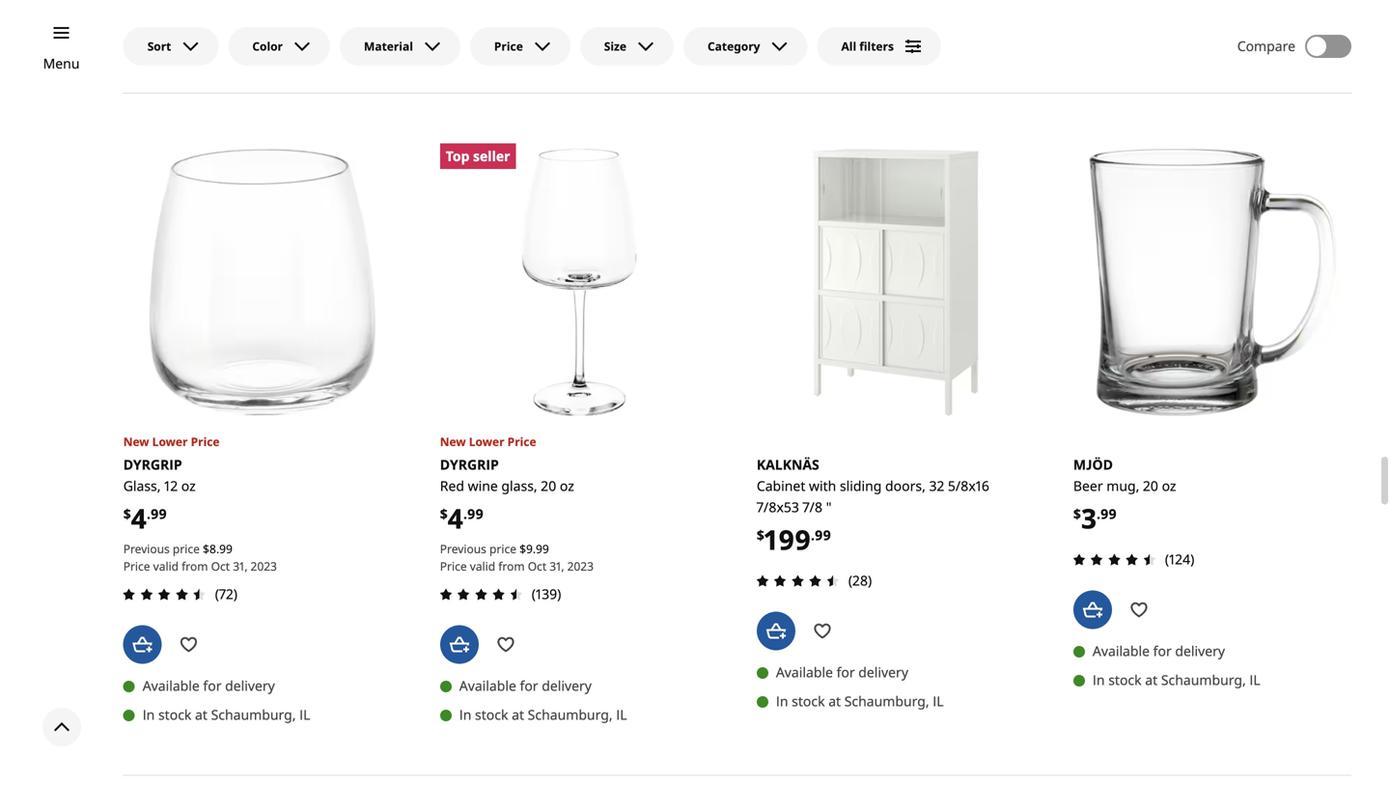 Task type: vqa. For each thing, say whether or not it's contained in the screenshot.
At related to (28)
yes



Task type: describe. For each thing, give the bounding box(es) containing it.
. inside new lower price dyrgrip red wine glass, 20 oz $ 4 . 99
[[464, 504, 467, 523]]

. inside previous price $ 9 . 99 price valid from oct 31, 2023
[[533, 541, 536, 557]]

(72)
[[215, 585, 238, 603]]

(28)
[[849, 571, 872, 590]]

99 inside mjöd beer mug, 20 oz $ 3 . 99
[[1101, 504, 1117, 523]]

oct for 99
[[211, 558, 230, 574]]

for for (124)
[[1154, 642, 1172, 660]]

99 inside new lower price dyrgrip red wine glass, 20 oz $ 4 . 99
[[467, 504, 484, 523]]

all filters button
[[817, 27, 941, 66]]

wine
[[468, 477, 498, 495]]

5/8x16
[[948, 477, 990, 495]]

available for delivery for (72)
[[143, 676, 275, 695]]

dyrgrip for 99
[[123, 455, 182, 474]]

7/8
[[803, 498, 823, 516]]

delivery for (72)
[[225, 676, 275, 695]]

schaumburg, for (28)
[[845, 692, 930, 710]]

. inside new lower price dyrgrip glass, 12 oz $ 4 . 99
[[147, 504, 151, 523]]

31, for 4
[[233, 558, 248, 574]]

31, for oz
[[550, 558, 565, 574]]

color button
[[228, 27, 330, 66]]

previous for 4
[[440, 541, 487, 557]]

2023 for oz
[[568, 558, 594, 574]]

32
[[929, 477, 945, 495]]

. inside the 'kalknäs cabinet with sliding doors, 32 5/8x16 7/8x53 7/8 " $ 199 . 99'
[[811, 526, 815, 544]]

delivery for (28)
[[859, 663, 909, 681]]

price for 99
[[173, 541, 200, 557]]

review: 4.4 out of 5 stars. total reviews: 28 image
[[751, 569, 845, 592]]

in for (139)
[[459, 705, 472, 724]]

from for 99
[[182, 558, 208, 574]]

available for (139)
[[459, 676, 516, 695]]

material
[[364, 38, 413, 54]]

$ inside mjöd beer mug, 20 oz $ 3 . 99
[[1074, 504, 1081, 523]]

available for (28)
[[776, 663, 833, 681]]

price inside popup button
[[494, 38, 523, 54]]

new for 4
[[440, 434, 466, 450]]

mug,
[[1107, 477, 1140, 495]]

price inside previous price $ 9 . 99 price valid from oct 31, 2023
[[440, 558, 467, 574]]

$ inside previous price $ 9 . 99 price valid from oct 31, 2023
[[520, 541, 526, 557]]

top seller
[[446, 147, 510, 165]]

stock for (139)
[[475, 705, 508, 724]]

previous for 99
[[123, 541, 170, 557]]

price inside new lower price dyrgrip red wine glass, 20 oz $ 4 . 99
[[508, 434, 536, 450]]

il for (139)
[[616, 705, 627, 724]]

previous price $ 9 . 99 price valid from oct 31, 2023
[[440, 541, 594, 574]]

99 inside previous price $ 9 . 99 price valid from oct 31, 2023
[[536, 541, 549, 557]]

available for (124)
[[1093, 642, 1150, 660]]

material button
[[340, 27, 460, 66]]

available for delivery for (28)
[[776, 663, 909, 681]]

with
[[809, 477, 837, 495]]

in for (28)
[[776, 692, 788, 710]]

for for (28)
[[837, 663, 855, 681]]

99 inside previous price $ 8 . 99 price valid from oct 31, 2023
[[219, 541, 233, 557]]

new lower price dyrgrip red wine glass, 20 oz $ 4 . 99
[[440, 434, 574, 537]]

. inside previous price $ 8 . 99 price valid from oct 31, 2023
[[216, 541, 219, 557]]

for for (139)
[[520, 676, 538, 695]]

2023 for 4
[[251, 558, 277, 574]]

delivery for (124)
[[1175, 642, 1225, 660]]

price for 4
[[490, 541, 517, 557]]

oz inside new lower price dyrgrip glass, 12 oz $ 4 . 99
[[181, 477, 196, 495]]

oz inside mjöd beer mug, 20 oz $ 3 . 99
[[1162, 477, 1177, 495]]

stock for (28)
[[792, 692, 825, 710]]

9
[[526, 541, 533, 557]]

review: 4.6 out of 5 stars. total reviews: 72 image
[[117, 583, 211, 606]]

size button
[[580, 27, 674, 66]]

price inside previous price $ 8 . 99 price valid from oct 31, 2023
[[123, 558, 150, 574]]

il for (28)
[[933, 692, 944, 710]]

12
[[164, 477, 178, 495]]

valid for 99
[[153, 558, 179, 574]]

20 inside new lower price dyrgrip red wine glass, 20 oz $ 4 . 99
[[541, 477, 556, 495]]

20 inside mjöd beer mug, 20 oz $ 3 . 99
[[1143, 477, 1159, 495]]

99 inside the 'kalknäs cabinet with sliding doors, 32 5/8x16 7/8x53 7/8 " $ 199 . 99'
[[815, 526, 831, 544]]

sort
[[147, 38, 171, 54]]

199
[[765, 521, 811, 558]]

from for 4
[[498, 558, 525, 574]]

4 inside new lower price dyrgrip glass, 12 oz $ 4 . 99
[[131, 500, 147, 537]]

oct for 4
[[528, 558, 547, 574]]

il for (124)
[[1250, 671, 1261, 689]]

sort button
[[123, 27, 219, 66]]

4 inside new lower price dyrgrip red wine glass, 20 oz $ 4 . 99
[[448, 500, 464, 537]]

in stock at schaumburg, il for (139)
[[459, 705, 627, 724]]

mjöd beer mug, 20 oz $ 3 . 99
[[1074, 455, 1177, 537]]

review: 4.7 out of 5 stars. total reviews: 139 image
[[434, 583, 528, 606]]

mjöd
[[1074, 455, 1113, 474]]



Task type: locate. For each thing, give the bounding box(es) containing it.
dyrgrip up wine
[[440, 455, 499, 474]]

all filters
[[842, 38, 894, 54]]

1 31, from the left
[[233, 558, 248, 574]]

2 previous from the left
[[440, 541, 487, 557]]

lower for 4
[[469, 434, 505, 450]]

99 down "
[[815, 526, 831, 544]]

$ down beer
[[1074, 504, 1081, 523]]

previous inside previous price $ 9 . 99 price valid from oct 31, 2023
[[440, 541, 487, 557]]

2 20 from the left
[[1143, 477, 1159, 495]]

0 horizontal spatial 31,
[[233, 558, 248, 574]]

delivery
[[1175, 642, 1225, 660], [859, 663, 909, 681], [225, 676, 275, 695], [542, 676, 592, 695]]

1 horizontal spatial oct
[[528, 558, 547, 574]]

1 dyrgrip from the left
[[123, 455, 182, 474]]

available
[[1093, 642, 1150, 660], [776, 663, 833, 681], [143, 676, 200, 695], [459, 676, 516, 695]]

in
[[1093, 671, 1105, 689], [776, 692, 788, 710], [143, 705, 155, 724], [459, 705, 472, 724]]

glass,
[[502, 477, 538, 495]]

valid up review: 4.6 out of 5 stars. total reviews: 72 'image'
[[153, 558, 179, 574]]

2 price from the left
[[490, 541, 517, 557]]

4
[[131, 500, 147, 537], [448, 500, 464, 537]]

filters
[[860, 38, 894, 54]]

1 previous from the left
[[123, 541, 170, 557]]

oz right glass,
[[560, 477, 574, 495]]

for down (72)
[[203, 676, 222, 695]]

previous inside previous price $ 8 . 99 price valid from oct 31, 2023
[[123, 541, 170, 557]]

. up (139)
[[533, 541, 536, 557]]

previous price $ 8 . 99 price valid from oct 31, 2023
[[123, 541, 277, 574]]

for
[[1154, 642, 1172, 660], [837, 663, 855, 681], [203, 676, 222, 695], [520, 676, 538, 695]]

4 down glass,
[[131, 500, 147, 537]]

stock for (124)
[[1109, 671, 1142, 689]]

0 horizontal spatial from
[[182, 558, 208, 574]]

valid up review: 4.7 out of 5 stars. total reviews: 139 image
[[470, 558, 495, 574]]

20 right glass,
[[541, 477, 556, 495]]

price left 8
[[173, 541, 200, 557]]

in stock at schaumburg, il for (124)
[[1093, 671, 1261, 689]]

dyrgrip
[[123, 455, 182, 474], [440, 455, 499, 474]]

1 horizontal spatial from
[[498, 558, 525, 574]]

1 horizontal spatial oz
[[560, 477, 574, 495]]

beer
[[1074, 477, 1103, 495]]

from
[[182, 558, 208, 574], [498, 558, 525, 574]]

. inside mjöd beer mug, 20 oz $ 3 . 99
[[1097, 504, 1101, 523]]

(124)
[[1165, 550, 1195, 568]]

1 horizontal spatial 2023
[[568, 558, 594, 574]]

compare
[[1238, 37, 1296, 55]]

$
[[123, 504, 131, 523], [440, 504, 448, 523], [1074, 504, 1081, 523], [757, 526, 765, 544], [203, 541, 209, 557], [520, 541, 526, 557]]

8
[[209, 541, 216, 557]]

1 20 from the left
[[541, 477, 556, 495]]

20
[[541, 477, 556, 495], [1143, 477, 1159, 495]]

lower
[[152, 434, 188, 450], [469, 434, 505, 450]]

available down review: 4.7 out of 5 stars. total reviews: 124 image
[[1093, 642, 1150, 660]]

available for delivery for (139)
[[459, 676, 592, 695]]

in stock at schaumburg, il
[[1093, 671, 1261, 689], [776, 692, 944, 710], [143, 705, 310, 724], [459, 705, 627, 724]]

doors,
[[885, 477, 926, 495]]

99 down 12
[[151, 504, 167, 523]]

7/8x53
[[757, 498, 799, 516]]

.
[[147, 504, 151, 523], [464, 504, 467, 523], [1097, 504, 1101, 523], [811, 526, 815, 544], [216, 541, 219, 557], [533, 541, 536, 557]]

"
[[826, 498, 832, 516]]

2 31, from the left
[[550, 558, 565, 574]]

for down (139)
[[520, 676, 538, 695]]

schaumburg, for (124)
[[1161, 671, 1246, 689]]

at for (72)
[[195, 705, 208, 724]]

99 inside new lower price dyrgrip glass, 12 oz $ 4 . 99
[[151, 504, 167, 523]]

in for (72)
[[143, 705, 155, 724]]

4 down red
[[448, 500, 464, 537]]

delivery down (72)
[[225, 676, 275, 695]]

99 right the 9
[[536, 541, 549, 557]]

delivery down (28)
[[859, 663, 909, 681]]

new for 99
[[123, 434, 149, 450]]

available for delivery
[[1093, 642, 1225, 660], [776, 663, 909, 681], [143, 676, 275, 695], [459, 676, 592, 695]]

1 horizontal spatial dyrgrip
[[440, 455, 499, 474]]

0 horizontal spatial previous
[[123, 541, 170, 557]]

$ inside new lower price dyrgrip glass, 12 oz $ 4 . 99
[[123, 504, 131, 523]]

2 dyrgrip from the left
[[440, 455, 499, 474]]

seller
[[473, 147, 510, 165]]

valid
[[153, 558, 179, 574], [470, 558, 495, 574]]

0 horizontal spatial oct
[[211, 558, 230, 574]]

2023
[[251, 558, 277, 574], [568, 558, 594, 574]]

previous up review: 4.6 out of 5 stars. total reviews: 72 'image'
[[123, 541, 170, 557]]

1 price from the left
[[173, 541, 200, 557]]

0 horizontal spatial 4
[[131, 500, 147, 537]]

99 right 3
[[1101, 504, 1117, 523]]

schaumburg,
[[1161, 671, 1246, 689], [845, 692, 930, 710], [211, 705, 296, 724], [528, 705, 613, 724]]

price button
[[470, 27, 570, 66]]

1 horizontal spatial new
[[440, 434, 466, 450]]

schaumburg, for (139)
[[528, 705, 613, 724]]

top
[[446, 147, 470, 165]]

from inside previous price $ 8 . 99 price valid from oct 31, 2023
[[182, 558, 208, 574]]

size
[[604, 38, 627, 54]]

0 horizontal spatial price
[[173, 541, 200, 557]]

new inside new lower price dyrgrip red wine glass, 20 oz $ 4 . 99
[[440, 434, 466, 450]]

2 4 from the left
[[448, 500, 464, 537]]

lower inside new lower price dyrgrip red wine glass, 20 oz $ 4 . 99
[[469, 434, 505, 450]]

available for delivery for (124)
[[1093, 642, 1225, 660]]

delivery down (124)
[[1175, 642, 1225, 660]]

1 horizontal spatial valid
[[470, 558, 495, 574]]

1 4 from the left
[[131, 500, 147, 537]]

category
[[708, 38, 760, 54]]

new
[[123, 434, 149, 450], [440, 434, 466, 450]]

dyrgrip inside new lower price dyrgrip glass, 12 oz $ 4 . 99
[[123, 455, 182, 474]]

1 valid from the left
[[153, 558, 179, 574]]

color
[[252, 38, 283, 54]]

2 oz from the left
[[560, 477, 574, 495]]

oz inside new lower price dyrgrip red wine glass, 20 oz $ 4 . 99
[[560, 477, 574, 495]]

2 from from the left
[[498, 558, 525, 574]]

1 lower from the left
[[152, 434, 188, 450]]

at for (124)
[[1145, 671, 1158, 689]]

glass,
[[123, 477, 161, 495]]

1 from from the left
[[182, 558, 208, 574]]

from up review: 4.6 out of 5 stars. total reviews: 72 'image'
[[182, 558, 208, 574]]

2 lower from the left
[[469, 434, 505, 450]]

2 2023 from the left
[[568, 558, 594, 574]]

valid for 4
[[470, 558, 495, 574]]

in for (124)
[[1093, 671, 1105, 689]]

for down (124)
[[1154, 642, 1172, 660]]

price
[[173, 541, 200, 557], [490, 541, 517, 557]]

0 horizontal spatial 20
[[541, 477, 556, 495]]

2 horizontal spatial oz
[[1162, 477, 1177, 495]]

oct inside previous price $ 8 . 99 price valid from oct 31, 2023
[[211, 558, 230, 574]]

price inside new lower price dyrgrip glass, 12 oz $ 4 . 99
[[191, 434, 220, 450]]

available for delivery down (124)
[[1093, 642, 1225, 660]]

(139)
[[532, 585, 561, 603]]

new lower price dyrgrip glass, 12 oz $ 4 . 99
[[123, 434, 220, 537]]

0 horizontal spatial 2023
[[251, 558, 277, 574]]

sliding
[[840, 477, 882, 495]]

99 down wine
[[467, 504, 484, 523]]

at for (139)
[[512, 705, 524, 724]]

red
[[440, 477, 464, 495]]

$ inside new lower price dyrgrip red wine glass, 20 oz $ 4 . 99
[[440, 504, 448, 523]]

oz right mug,
[[1162, 477, 1177, 495]]

1 horizontal spatial 20
[[1143, 477, 1159, 495]]

at for (28)
[[829, 692, 841, 710]]

0 horizontal spatial dyrgrip
[[123, 455, 182, 474]]

for for (72)
[[203, 676, 222, 695]]

1 horizontal spatial 4
[[448, 500, 464, 537]]

valid inside previous price $ 9 . 99 price valid from oct 31, 2023
[[470, 558, 495, 574]]

1 2023 from the left
[[251, 558, 277, 574]]

1 oz from the left
[[181, 477, 196, 495]]

1 horizontal spatial lower
[[469, 434, 505, 450]]

schaumburg, for (72)
[[211, 705, 296, 724]]

new inside new lower price dyrgrip glass, 12 oz $ 4 . 99
[[123, 434, 149, 450]]

20 right mug,
[[1143, 477, 1159, 495]]

2 new from the left
[[440, 434, 466, 450]]

31, up (72)
[[233, 558, 248, 574]]

price
[[494, 38, 523, 54], [191, 434, 220, 450], [508, 434, 536, 450], [123, 558, 150, 574], [440, 558, 467, 574]]

3
[[1081, 500, 1097, 537]]

available down review: 4.4 out of 5 stars. total reviews: 28 image at the right
[[776, 663, 833, 681]]

31, up (139)
[[550, 558, 565, 574]]

dyrgrip up glass,
[[123, 455, 182, 474]]

at
[[1145, 671, 1158, 689], [829, 692, 841, 710], [195, 705, 208, 724], [512, 705, 524, 724]]

0 horizontal spatial oz
[[181, 477, 196, 495]]

oct
[[211, 558, 230, 574], [528, 558, 547, 574]]

from inside previous price $ 9 . 99 price valid from oct 31, 2023
[[498, 558, 525, 574]]

2023 inside previous price $ 8 . 99 price valid from oct 31, 2023
[[251, 558, 277, 574]]

previous up review: 4.7 out of 5 stars. total reviews: 139 image
[[440, 541, 487, 557]]

1 new from the left
[[123, 434, 149, 450]]

oz right 12
[[181, 477, 196, 495]]

oct down the 9
[[528, 558, 547, 574]]

lower up 12
[[152, 434, 188, 450]]

99
[[151, 504, 167, 523], [467, 504, 484, 523], [1101, 504, 1117, 523], [815, 526, 831, 544], [219, 541, 233, 557], [536, 541, 549, 557]]

dyrgrip inside new lower price dyrgrip red wine glass, 20 oz $ 4 . 99
[[440, 455, 499, 474]]

1 horizontal spatial price
[[490, 541, 517, 557]]

available down review: 4.6 out of 5 stars. total reviews: 72 'image'
[[143, 676, 200, 695]]

il
[[1250, 671, 1261, 689], [933, 692, 944, 710], [299, 705, 310, 724], [616, 705, 627, 724]]

lower inside new lower price dyrgrip glass, 12 oz $ 4 . 99
[[152, 434, 188, 450]]

available down review: 4.7 out of 5 stars. total reviews: 139 image
[[459, 676, 516, 695]]

oz
[[181, 477, 196, 495], [560, 477, 574, 495], [1162, 477, 1177, 495]]

new up glass,
[[123, 434, 149, 450]]

. down beer
[[1097, 504, 1101, 523]]

available for delivery down (139)
[[459, 676, 592, 695]]

price inside previous price $ 9 . 99 price valid from oct 31, 2023
[[490, 541, 517, 557]]

delivery down (139)
[[542, 676, 592, 695]]

. up (72)
[[216, 541, 219, 557]]

. down red
[[464, 504, 467, 523]]

review: 4.7 out of 5 stars. total reviews: 124 image
[[1068, 548, 1162, 571]]

category button
[[684, 27, 808, 66]]

3 oz from the left
[[1162, 477, 1177, 495]]

in stock at schaumburg, il for (28)
[[776, 692, 944, 710]]

. down 7/8
[[811, 526, 815, 544]]

lower up wine
[[469, 434, 505, 450]]

$ down red
[[440, 504, 448, 523]]

$ inside previous price $ 8 . 99 price valid from oct 31, 2023
[[203, 541, 209, 557]]

available for (72)
[[143, 676, 200, 695]]

1 horizontal spatial 31,
[[550, 558, 565, 574]]

menu
[[43, 54, 80, 72]]

0 horizontal spatial new
[[123, 434, 149, 450]]

0 horizontal spatial valid
[[153, 558, 179, 574]]

from up review: 4.7 out of 5 stars. total reviews: 139 image
[[498, 558, 525, 574]]

2023 inside previous price $ 9 . 99 price valid from oct 31, 2023
[[568, 558, 594, 574]]

il for (72)
[[299, 705, 310, 724]]

oct down 8
[[211, 558, 230, 574]]

2 valid from the left
[[470, 558, 495, 574]]

1 oct from the left
[[211, 558, 230, 574]]

stock
[[1109, 671, 1142, 689], [792, 692, 825, 710], [158, 705, 192, 724], [475, 705, 508, 724]]

kalknäs
[[757, 455, 820, 474]]

stock for (72)
[[158, 705, 192, 724]]

31,
[[233, 558, 248, 574], [550, 558, 565, 574]]

. down glass,
[[147, 504, 151, 523]]

31, inside previous price $ 8 . 99 price valid from oct 31, 2023
[[233, 558, 248, 574]]

for down (28)
[[837, 663, 855, 681]]

in stock at schaumburg, il for (72)
[[143, 705, 310, 724]]

price left the 9
[[490, 541, 517, 557]]

lower for 99
[[152, 434, 188, 450]]

$ down glass,
[[123, 504, 131, 523]]

0 horizontal spatial lower
[[152, 434, 188, 450]]

all
[[842, 38, 857, 54]]

available for delivery down (72)
[[143, 676, 275, 695]]

valid inside previous price $ 8 . 99 price valid from oct 31, 2023
[[153, 558, 179, 574]]

$ inside the 'kalknäs cabinet with sliding doors, 32 5/8x16 7/8x53 7/8 " $ 199 . 99'
[[757, 526, 765, 544]]

dyrgrip for 4
[[440, 455, 499, 474]]

oct inside previous price $ 9 . 99 price valid from oct 31, 2023
[[528, 558, 547, 574]]

kalknäs cabinet with sliding doors, 32 5/8x16 7/8x53 7/8 " $ 199 . 99
[[757, 455, 990, 558]]

2 oct from the left
[[528, 558, 547, 574]]

delivery for (139)
[[542, 676, 592, 695]]

menu button
[[43, 53, 80, 74]]

99 right 8
[[219, 541, 233, 557]]

$ down the 7/8x53
[[757, 526, 765, 544]]

$ up review: 4.7 out of 5 stars. total reviews: 139 image
[[520, 541, 526, 557]]

price inside previous price $ 8 . 99 price valid from oct 31, 2023
[[173, 541, 200, 557]]

cabinet
[[757, 477, 806, 495]]

new up red
[[440, 434, 466, 450]]

1 horizontal spatial previous
[[440, 541, 487, 557]]

previous
[[123, 541, 170, 557], [440, 541, 487, 557]]

available for delivery down (28)
[[776, 663, 909, 681]]

31, inside previous price $ 9 . 99 price valid from oct 31, 2023
[[550, 558, 565, 574]]

$ up review: 4.6 out of 5 stars. total reviews: 72 'image'
[[203, 541, 209, 557]]



